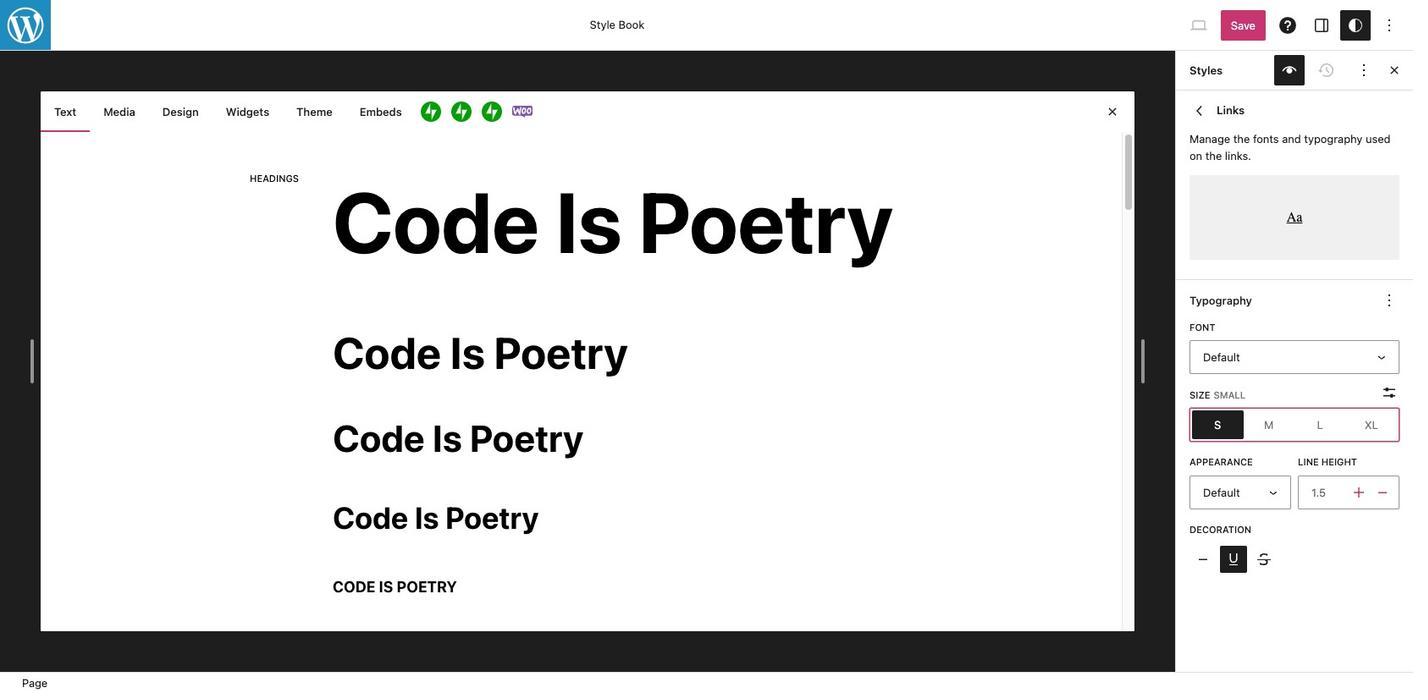Task type: describe. For each thing, give the bounding box(es) containing it.
Extra Large button
[[1347, 411, 1398, 440]]

and
[[1283, 132, 1302, 146]]

line height
[[1299, 457, 1358, 468]]

page
[[22, 677, 48, 690]]

close styles image
[[1385, 60, 1406, 80]]

text button
[[41, 91, 90, 132]]

height
[[1322, 457, 1358, 468]]

Small button
[[1193, 411, 1244, 440]]

styles actions menu bar
[[1190, 55, 1380, 86]]

style book image
[[1280, 60, 1300, 80]]

line
[[1299, 457, 1320, 468]]

book
[[619, 18, 645, 32]]

xl
[[1365, 418, 1379, 432]]

design
[[162, 105, 199, 119]]

fonts
[[1254, 132, 1280, 146]]

on
[[1190, 149, 1203, 162]]

style book
[[590, 18, 645, 32]]

size small element
[[1190, 389, 1246, 402]]

none image
[[1194, 550, 1214, 570]]

links.
[[1226, 149, 1252, 162]]

widgets
[[226, 105, 270, 119]]

manage
[[1190, 132, 1231, 146]]

Medium button
[[1244, 411, 1295, 440]]

view image
[[1189, 15, 1210, 35]]

Line height number field
[[1299, 476, 1350, 510]]

help image
[[1278, 15, 1299, 35]]

editor top bar region
[[0, 0, 1414, 51]]

small
[[1215, 389, 1246, 400]]

media
[[104, 105, 135, 119]]

options image
[[1380, 15, 1400, 35]]

0 horizontal spatial the
[[1206, 149, 1223, 162]]

default
[[1204, 486, 1241, 500]]

widgets button
[[212, 91, 283, 132]]

strikethrough image
[[1255, 550, 1275, 570]]

revisions image
[[1317, 60, 1338, 80]]

woocommerce image
[[512, 102, 533, 122]]

embeds button
[[346, 91, 416, 132]]



Task type: locate. For each thing, give the bounding box(es) containing it.
manage the fonts and typography used on the links.
[[1190, 132, 1391, 162]]

style
[[590, 18, 616, 32]]

close style book image
[[1103, 102, 1123, 122]]

more image
[[1355, 60, 1375, 80]]

text
[[54, 105, 76, 119]]

tab list
[[41, 91, 1135, 132]]

appearance
[[1190, 457, 1254, 468]]

save
[[1232, 18, 1256, 32]]

theme
[[297, 105, 333, 119]]

1 vertical spatial the
[[1206, 149, 1223, 162]]

decoration
[[1190, 524, 1252, 535]]

decrement image
[[1373, 483, 1394, 503]]

the up links.
[[1234, 132, 1251, 146]]

underline image
[[1224, 550, 1245, 570]]

typography
[[1190, 294, 1253, 308]]

used
[[1366, 132, 1391, 146]]

the
[[1234, 132, 1251, 146], [1206, 149, 1223, 162]]

design button
[[149, 91, 212, 132]]

font size option group
[[1190, 409, 1400, 443]]

set custom size image
[[1380, 383, 1400, 404]]

site icon image
[[0, 0, 53, 52]]

tab list containing text
[[41, 91, 1135, 132]]

default button
[[1190, 476, 1292, 510]]

forms image
[[421, 102, 441, 122]]

typography
[[1305, 132, 1363, 146]]

theme button
[[283, 91, 346, 132]]

settings image
[[1312, 15, 1333, 35]]

links
[[1217, 104, 1246, 117]]

font
[[1190, 322, 1216, 333]]

size small
[[1190, 389, 1246, 400]]

earn image
[[451, 102, 472, 122]]

styles
[[1190, 63, 1224, 77]]

aa
[[1287, 210, 1303, 225]]

grow image
[[482, 102, 502, 122]]

save button
[[1222, 10, 1267, 40]]

styles image
[[1346, 15, 1367, 35]]

media button
[[90, 91, 149, 132]]

0 vertical spatial the
[[1234, 132, 1251, 146]]

s
[[1215, 418, 1222, 432]]

1 horizontal spatial the
[[1234, 132, 1251, 146]]

typography options image
[[1380, 291, 1400, 311]]

embeds
[[360, 105, 402, 119]]

l
[[1318, 418, 1324, 432]]

the down manage
[[1206, 149, 1223, 162]]

increment image
[[1350, 483, 1370, 503]]

style book element
[[41, 91, 1135, 632]]

Large button
[[1295, 411, 1347, 440]]

size
[[1190, 389, 1211, 400]]

navigate to the previous view image
[[1190, 101, 1211, 121]]

m
[[1265, 418, 1275, 432]]



Task type: vqa. For each thing, say whether or not it's contained in the screenshot.
FONTS
yes



